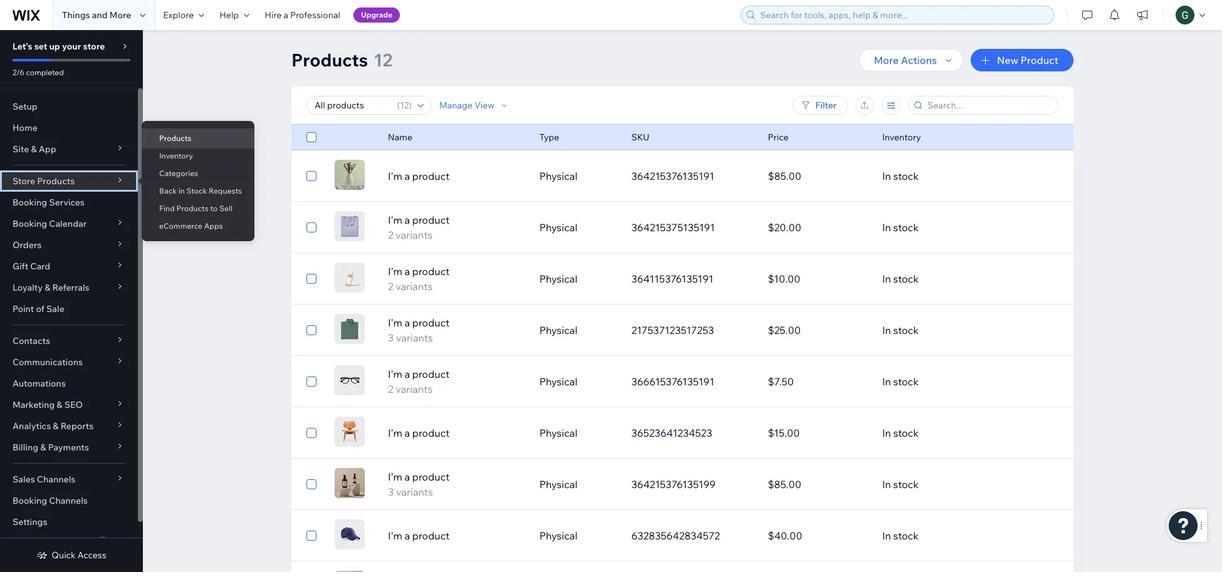 Task type: vqa. For each thing, say whether or not it's contained in the screenshot.
the bottommost 20
no



Task type: locate. For each thing, give the bounding box(es) containing it.
2 for 364215375135191
[[388, 229, 394, 241]]

2 in stock from the top
[[883, 221, 919, 234]]

7 stock from the top
[[894, 479, 919, 491]]

stock
[[187, 186, 207, 196]]

in stock for 217537123517253
[[883, 324, 919, 337]]

booking for booking services
[[13, 197, 47, 208]]

2 3 from the top
[[388, 486, 394, 499]]

6 in from the top
[[883, 427, 892, 440]]

gift card
[[13, 261, 50, 272]]

$85.00 up $40.00
[[768, 479, 802, 491]]

more
[[110, 9, 131, 21], [875, 54, 899, 66]]

2 for 366615376135191
[[388, 383, 394, 396]]

( 12 )
[[397, 100, 412, 111]]

0 vertical spatial inventory
[[883, 132, 922, 143]]

3 physical link from the top
[[532, 264, 624, 294]]

in stock for 366615376135191
[[883, 376, 919, 388]]

0 vertical spatial $85.00
[[768, 170, 802, 183]]

variants for 366615376135191
[[396, 383, 433, 396]]

let's set up your store
[[13, 41, 105, 52]]

0 horizontal spatial inventory
[[159, 151, 193, 161]]

2 $85.00 link from the top
[[761, 470, 875, 500]]

8 product from the top
[[413, 530, 450, 542]]

stock for 366615376135191
[[894, 376, 919, 388]]

2 vertical spatial i'm a product
[[388, 530, 450, 542]]

seo
[[64, 399, 83, 411]]

upgrade button
[[354, 8, 400, 23]]

physical link
[[532, 161, 624, 191], [532, 213, 624, 243], [532, 264, 624, 294], [532, 315, 624, 346], [532, 367, 624, 397], [532, 418, 624, 448], [532, 470, 624, 500], [532, 521, 624, 551]]

categories link
[[142, 163, 255, 184]]

$85.00 link up $20.00 link
[[761, 161, 875, 191]]

booking down store
[[13, 197, 47, 208]]

referrals
[[52, 282, 89, 294]]

1 vertical spatial 2
[[388, 280, 394, 293]]

$7.50
[[768, 376, 794, 388]]

in stock link for 364215376135199
[[875, 470, 1012, 500]]

364215375135191 link
[[624, 213, 761, 243]]

8 in stock link from the top
[[875, 521, 1012, 551]]

variants for 364215375135191
[[396, 229, 433, 241]]

3 i'm a product link from the top
[[381, 529, 532, 544]]

4 in stock link from the top
[[875, 315, 1012, 346]]

4 physical link from the top
[[532, 315, 624, 346]]

3 i'm from the top
[[388, 265, 403, 278]]

$85.00 for 364215376135199
[[768, 479, 802, 491]]

5 in from the top
[[883, 376, 892, 388]]

2 variants from the top
[[396, 280, 433, 293]]

i'm a product link for 364215376135191
[[381, 169, 532, 184]]

products up ecommerce apps
[[176, 204, 209, 213]]

3 in stock link from the top
[[875, 264, 1012, 294]]

& for marketing
[[57, 399, 62, 411]]

booking services
[[13, 197, 85, 208]]

5 in stock link from the top
[[875, 367, 1012, 397]]

in stock for 364115376135191
[[883, 273, 919, 285]]

$85.00 link up $40.00 link
[[761, 470, 875, 500]]

i'm a product
[[388, 170, 450, 183], [388, 427, 450, 440], [388, 530, 450, 542]]

0 vertical spatial i'm a product link
[[381, 169, 532, 184]]

physical for 366615376135191
[[540, 376, 578, 388]]

1 physical from the top
[[540, 170, 578, 183]]

3 in stock from the top
[[883, 273, 919, 285]]

1 vertical spatial $85.00 link
[[761, 470, 875, 500]]

store products button
[[0, 171, 138, 192]]

ecommerce
[[159, 221, 203, 231]]

7 physical link from the top
[[532, 470, 624, 500]]

2 product from the top
[[413, 214, 450, 226]]

1 vertical spatial i'm a product 2 variants
[[388, 265, 450, 293]]

i'm a product for 632835642834572
[[388, 530, 450, 542]]

in stock for 364215375135191
[[883, 221, 919, 234]]

products up inventory link
[[159, 134, 192, 143]]

0 vertical spatial i'm a product
[[388, 170, 450, 183]]

orders button
[[0, 235, 138, 256]]

i'm a product link for 632835642834572
[[381, 529, 532, 544]]

booking for booking channels
[[13, 495, 47, 507]]

physical link for 364215376135191
[[532, 161, 624, 191]]

364215376135191
[[632, 170, 715, 183]]

things and more
[[62, 9, 131, 21]]

12
[[374, 49, 393, 71], [400, 100, 409, 111]]

physical for 632835642834572
[[540, 530, 578, 542]]

1 vertical spatial i'm a product 3 variants
[[388, 471, 450, 499]]

automations
[[13, 378, 66, 389]]

$25.00 link
[[761, 315, 875, 346]]

ecommerce apps link
[[142, 216, 255, 237]]

booking up "settings"
[[13, 495, 47, 507]]

stock for 364215376135191
[[894, 170, 919, 183]]

6 stock from the top
[[894, 427, 919, 440]]

3 stock from the top
[[894, 273, 919, 285]]

ecommerce apps
[[159, 221, 223, 231]]

2 i'm a product 2 variants from the top
[[388, 265, 450, 293]]

$25.00
[[768, 324, 801, 337]]

requests
[[209, 186, 242, 196]]

7 in stock link from the top
[[875, 470, 1012, 500]]

variants
[[396, 229, 433, 241], [396, 280, 433, 293], [396, 332, 433, 344], [396, 383, 433, 396], [396, 486, 433, 499]]

2 booking from the top
[[13, 218, 47, 230]]

None checkbox
[[307, 130, 317, 145], [307, 220, 317, 235], [307, 374, 317, 389], [307, 477, 317, 492], [307, 130, 317, 145], [307, 220, 317, 235], [307, 374, 317, 389], [307, 477, 317, 492]]

1 $85.00 link from the top
[[761, 161, 875, 191]]

physical link for 364215375135191
[[532, 213, 624, 243]]

physical for 364215375135191
[[540, 221, 578, 234]]

0 vertical spatial 2
[[388, 229, 394, 241]]

booking up orders
[[13, 218, 47, 230]]

explore
[[163, 9, 194, 21]]

services
[[49, 197, 85, 208]]

2 i'm a product from the top
[[388, 427, 450, 440]]

6 in stock link from the top
[[875, 418, 1012, 448]]

1 $85.00 from the top
[[768, 170, 802, 183]]

2 physical from the top
[[540, 221, 578, 234]]

2 for 364115376135191
[[388, 280, 394, 293]]

1 i'm a product 3 variants from the top
[[388, 317, 450, 344]]

2 vertical spatial booking
[[13, 495, 47, 507]]

channels inside popup button
[[37, 474, 75, 485]]

8 physical link from the top
[[532, 521, 624, 551]]

orders
[[13, 240, 42, 251]]

a
[[284, 9, 288, 21], [405, 170, 410, 183], [405, 214, 410, 226], [405, 265, 410, 278], [405, 317, 410, 329], [405, 368, 410, 381], [405, 427, 410, 440], [405, 471, 410, 484], [405, 530, 410, 542]]

analytics & reports button
[[0, 416, 138, 437]]

channels up booking channels
[[37, 474, 75, 485]]

3 in from the top
[[883, 273, 892, 285]]

1 i'm from the top
[[388, 170, 403, 183]]

6 in stock from the top
[[883, 427, 919, 440]]

2 vertical spatial 2
[[388, 383, 394, 396]]

sales
[[13, 474, 35, 485]]

& left reports on the left of the page
[[53, 421, 59, 432]]

0 vertical spatial 3
[[388, 332, 394, 344]]

1 2 from the top
[[388, 229, 394, 241]]

3 booking from the top
[[13, 495, 47, 507]]

6 product from the top
[[413, 427, 450, 440]]

1 in stock link from the top
[[875, 161, 1012, 191]]

0 vertical spatial more
[[110, 9, 131, 21]]

12 down upgrade button
[[374, 49, 393, 71]]

217537123517253
[[632, 324, 715, 337]]

physical link for 364215376135199
[[532, 470, 624, 500]]

8 in from the top
[[883, 530, 892, 542]]

physical for 364215376135191
[[540, 170, 578, 183]]

$20.00
[[768, 221, 802, 234]]

3 variants from the top
[[396, 332, 433, 344]]

in
[[883, 170, 892, 183], [883, 221, 892, 234], [883, 273, 892, 285], [883, 324, 892, 337], [883, 376, 892, 388], [883, 427, 892, 440], [883, 479, 892, 491], [883, 530, 892, 542]]

4 in stock from the top
[[883, 324, 919, 337]]

1 in from the top
[[883, 170, 892, 183]]

i'm a product link
[[381, 169, 532, 184], [381, 426, 532, 441], [381, 529, 532, 544]]

2 in from the top
[[883, 221, 892, 234]]

analytics & reports
[[13, 421, 94, 432]]

4 variants from the top
[[396, 383, 433, 396]]

5 physical from the top
[[540, 376, 578, 388]]

5 variants from the top
[[396, 486, 433, 499]]

billing
[[13, 442, 38, 453]]

physical for 364115376135191
[[540, 273, 578, 285]]

$15.00
[[768, 427, 800, 440]]

1 product from the top
[[413, 170, 450, 183]]

in stock link for 217537123517253
[[875, 315, 1012, 346]]

None checkbox
[[307, 169, 317, 184], [307, 272, 317, 287], [307, 323, 317, 338], [307, 426, 317, 441], [307, 529, 317, 544], [307, 169, 317, 184], [307, 272, 317, 287], [307, 323, 317, 338], [307, 426, 317, 441], [307, 529, 317, 544]]

setup
[[13, 101, 37, 112]]

more actions button
[[860, 49, 964, 71]]

more left "actions"
[[875, 54, 899, 66]]

in stock link for 364115376135191
[[875, 264, 1012, 294]]

in for 632835642834572
[[883, 530, 892, 542]]

12 up name
[[400, 100, 409, 111]]

1 vertical spatial i'm a product
[[388, 427, 450, 440]]

home
[[13, 122, 37, 134]]

4 physical from the top
[[540, 324, 578, 337]]

& left seo
[[57, 399, 62, 411]]

stock for 364215375135191
[[894, 221, 919, 234]]

8 in stock from the top
[[883, 530, 919, 542]]

inventory link
[[142, 145, 255, 167]]

1 3 from the top
[[388, 332, 394, 344]]

in
[[179, 186, 185, 196]]

6 physical from the top
[[540, 427, 578, 440]]

$85.00 down price
[[768, 170, 802, 183]]

1 vertical spatial more
[[875, 54, 899, 66]]

7 in from the top
[[883, 479, 892, 491]]

in for 364215376135191
[[883, 170, 892, 183]]

0 vertical spatial i'm a product 3 variants
[[388, 317, 450, 344]]

2 in stock link from the top
[[875, 213, 1012, 243]]

1 i'm a product link from the top
[[381, 169, 532, 184]]

2 vertical spatial i'm a product link
[[381, 529, 532, 544]]

0 vertical spatial booking
[[13, 197, 47, 208]]

of
[[36, 304, 44, 315]]

in stock link for 366615376135191
[[875, 367, 1012, 397]]

7 physical from the top
[[540, 479, 578, 491]]

home link
[[0, 117, 138, 139]]

products inside popup button
[[37, 176, 75, 187]]

i'm a product 3 variants for 364215376135199
[[388, 471, 450, 499]]

$15.00 link
[[761, 418, 875, 448]]

channels down sales channels popup button
[[49, 495, 88, 507]]

5 physical link from the top
[[532, 367, 624, 397]]

2 2 from the top
[[388, 280, 394, 293]]

new product
[[998, 54, 1059, 66]]

stock for 217537123517253
[[894, 324, 919, 337]]

2 stock from the top
[[894, 221, 919, 234]]

3 physical from the top
[[540, 273, 578, 285]]

$85.00 for 364215376135191
[[768, 170, 802, 183]]

366615376135191
[[632, 376, 715, 388]]

0 vertical spatial channels
[[37, 474, 75, 485]]

loyalty & referrals button
[[0, 277, 138, 299]]

filter
[[816, 100, 837, 111]]

professional
[[290, 9, 341, 21]]

1 vertical spatial booking
[[13, 218, 47, 230]]

5 stock from the top
[[894, 376, 919, 388]]

3 2 from the top
[[388, 383, 394, 396]]

inventory
[[883, 132, 922, 143], [159, 151, 193, 161]]

8 stock from the top
[[894, 530, 919, 542]]

back
[[159, 186, 177, 196]]

2 i'm a product link from the top
[[381, 426, 532, 441]]

2 $85.00 from the top
[[768, 479, 802, 491]]

4 i'm from the top
[[388, 317, 403, 329]]

more right and
[[110, 9, 131, 21]]

store
[[83, 41, 105, 52]]

7 in stock from the top
[[883, 479, 919, 491]]

1 vertical spatial 12
[[400, 100, 409, 111]]

1 stock from the top
[[894, 170, 919, 183]]

0 vertical spatial $85.00 link
[[761, 161, 875, 191]]

2 i'm a product 3 variants from the top
[[388, 471, 450, 499]]

& inside popup button
[[40, 442, 46, 453]]

in for 366615376135191
[[883, 376, 892, 388]]

stock for 364215376135199
[[894, 479, 919, 491]]

1 variants from the top
[[396, 229, 433, 241]]

1 booking from the top
[[13, 197, 47, 208]]

1 i'm a product 2 variants from the top
[[388, 214, 450, 241]]

i'm
[[388, 170, 403, 183], [388, 214, 403, 226], [388, 265, 403, 278], [388, 317, 403, 329], [388, 368, 403, 381], [388, 427, 403, 440], [388, 471, 403, 484], [388, 530, 403, 542]]

4 in from the top
[[883, 324, 892, 337]]

1 i'm a product from the top
[[388, 170, 450, 183]]

8 physical from the top
[[540, 530, 578, 542]]

& right site
[[31, 144, 37, 155]]

calendar
[[49, 218, 87, 230]]

0 vertical spatial 12
[[374, 49, 393, 71]]

2 i'm from the top
[[388, 214, 403, 226]]

products 12
[[292, 49, 393, 71]]

products up booking services
[[37, 176, 75, 187]]

physical for 36523641234523
[[540, 427, 578, 440]]

4 stock from the top
[[894, 324, 919, 337]]

find products to sell
[[159, 204, 233, 213]]

0 vertical spatial i'm a product 2 variants
[[388, 214, 450, 241]]

card
[[30, 261, 50, 272]]

1 vertical spatial 3
[[388, 486, 394, 499]]

5 in stock from the top
[[883, 376, 919, 388]]

i'm a product for 364215376135191
[[388, 170, 450, 183]]

$10.00
[[768, 273, 801, 285]]

3 for 364215376135199
[[388, 486, 394, 499]]

booking inside dropdown button
[[13, 218, 47, 230]]

& right loyalty
[[45, 282, 50, 294]]

2 vertical spatial i'm a product 2 variants
[[388, 368, 450, 396]]

3 i'm a product from the top
[[388, 530, 450, 542]]

36523641234523 link
[[624, 418, 761, 448]]

1 vertical spatial i'm a product link
[[381, 426, 532, 441]]

1 physical link from the top
[[532, 161, 624, 191]]

1 horizontal spatial 12
[[400, 100, 409, 111]]

i'm a product 2 variants for 366615376135191
[[388, 368, 450, 396]]

1 vertical spatial $85.00
[[768, 479, 802, 491]]

6 physical link from the top
[[532, 418, 624, 448]]

6 i'm from the top
[[388, 427, 403, 440]]

price
[[768, 132, 789, 143]]

1 horizontal spatial more
[[875, 54, 899, 66]]

(
[[397, 100, 400, 111]]

variants for 364115376135191
[[396, 280, 433, 293]]

1 in stock from the top
[[883, 170, 919, 183]]

3 i'm a product 2 variants from the top
[[388, 368, 450, 396]]

1 vertical spatial channels
[[49, 495, 88, 507]]

and
[[92, 9, 108, 21]]

$85.00 link
[[761, 161, 875, 191], [761, 470, 875, 500]]

in stock
[[883, 170, 919, 183], [883, 221, 919, 234], [883, 273, 919, 285], [883, 324, 919, 337], [883, 376, 919, 388], [883, 427, 919, 440], [883, 479, 919, 491], [883, 530, 919, 542]]

stock for 632835642834572
[[894, 530, 919, 542]]

& right billing
[[40, 442, 46, 453]]

in stock link for 632835642834572
[[875, 521, 1012, 551]]

2 physical link from the top
[[532, 213, 624, 243]]

4 product from the top
[[413, 317, 450, 329]]

0 horizontal spatial 12
[[374, 49, 393, 71]]



Task type: describe. For each thing, give the bounding box(es) containing it.
site & app
[[13, 144, 56, 155]]

364115376135191 link
[[624, 264, 761, 294]]

new product button
[[971, 49, 1074, 71]]

up
[[49, 41, 60, 52]]

hire
[[265, 9, 282, 21]]

quick
[[52, 550, 76, 561]]

find
[[159, 204, 175, 213]]

physical for 217537123517253
[[540, 324, 578, 337]]

& for site
[[31, 144, 37, 155]]

your
[[62, 41, 81, 52]]

settings link
[[0, 512, 138, 533]]

app
[[39, 144, 56, 155]]

i'm a product for 36523641234523
[[388, 427, 450, 440]]

5 product from the top
[[413, 368, 450, 381]]

setup link
[[0, 96, 138, 117]]

7 i'm from the top
[[388, 471, 403, 484]]

1 horizontal spatial inventory
[[883, 132, 922, 143]]

type
[[540, 132, 560, 143]]

364215375135191
[[632, 221, 715, 234]]

upgrade
[[361, 10, 393, 19]]

hire a professional link
[[257, 0, 348, 30]]

5 i'm from the top
[[388, 368, 403, 381]]

sale
[[46, 304, 64, 315]]

booking calendar button
[[0, 213, 138, 235]]

364115376135191
[[632, 273, 714, 285]]

let's
[[13, 41, 32, 52]]

automations link
[[0, 373, 138, 394]]

in for 364115376135191
[[883, 273, 892, 285]]

contacts
[[13, 336, 50, 347]]

billing & payments button
[[0, 437, 138, 458]]

physical link for 632835642834572
[[532, 521, 624, 551]]

manage view button
[[440, 100, 510, 111]]

in stock link for 364215375135191
[[875, 213, 1012, 243]]

filter button
[[793, 96, 849, 115]]

1 vertical spatial inventory
[[159, 151, 193, 161]]

stock for 364115376135191
[[894, 273, 919, 285]]

in for 364215375135191
[[883, 221, 892, 234]]

$85.00 link for 364215376135191
[[761, 161, 875, 191]]

2/6 completed
[[13, 68, 64, 77]]

& for loyalty
[[45, 282, 50, 294]]

quick access
[[52, 550, 106, 561]]

3 product from the top
[[413, 265, 450, 278]]

& for billing
[[40, 442, 46, 453]]

$85.00 link for 364215376135199
[[761, 470, 875, 500]]

36523641234523
[[632, 427, 713, 440]]

sales channels
[[13, 474, 75, 485]]

stock for 36523641234523
[[894, 427, 919, 440]]

point of sale link
[[0, 299, 138, 320]]

categories
[[159, 169, 198, 178]]

12 for products 12
[[374, 49, 393, 71]]

to
[[210, 204, 218, 213]]

marketing & seo button
[[0, 394, 138, 416]]

sidebar element
[[0, 30, 143, 573]]

help button
[[212, 0, 257, 30]]

217537123517253 link
[[624, 315, 761, 346]]

communications button
[[0, 352, 138, 373]]

contacts button
[[0, 331, 138, 352]]

gift
[[13, 261, 28, 272]]

364215376135199 link
[[624, 470, 761, 500]]

in stock link for 36523641234523
[[875, 418, 1012, 448]]

completed
[[26, 68, 64, 77]]

i'm a product link for 36523641234523
[[381, 426, 532, 441]]

366615376135191 link
[[624, 367, 761, 397]]

i'm a product 2 variants for 364115376135191
[[388, 265, 450, 293]]

access
[[78, 550, 106, 561]]

physical link for 364115376135191
[[532, 264, 624, 294]]

products down professional at left top
[[292, 49, 368, 71]]

$7.50 link
[[761, 367, 875, 397]]

set
[[34, 41, 47, 52]]

i'm a product 2 variants for 364215375135191
[[388, 214, 450, 241]]

store products
[[13, 176, 75, 187]]

analytics
[[13, 421, 51, 432]]

$40.00 link
[[761, 521, 875, 551]]

physical for 364215376135199
[[540, 479, 578, 491]]

booking services link
[[0, 192, 138, 213]]

in stock for 36523641234523
[[883, 427, 919, 440]]

Search... field
[[924, 97, 1055, 114]]

sku
[[632, 132, 650, 143]]

loyalty
[[13, 282, 43, 294]]

)
[[409, 100, 412, 111]]

site & app button
[[0, 139, 138, 160]]

i'm a product 3 variants for 217537123517253
[[388, 317, 450, 344]]

channels for sales channels
[[37, 474, 75, 485]]

product
[[1021, 54, 1059, 66]]

sales channels button
[[0, 469, 138, 490]]

in for 364215376135199
[[883, 479, 892, 491]]

& for analytics
[[53, 421, 59, 432]]

hire a professional
[[265, 9, 341, 21]]

more actions
[[875, 54, 938, 66]]

variants for 364215376135199
[[396, 486, 433, 499]]

booking for booking calendar
[[13, 218, 47, 230]]

364215376135199
[[632, 479, 716, 491]]

Search for tools, apps, help & more... field
[[757, 6, 1050, 24]]

in for 36523641234523
[[883, 427, 892, 440]]

sell
[[219, 204, 233, 213]]

in for 217537123517253
[[883, 324, 892, 337]]

quick access button
[[37, 550, 106, 561]]

view
[[475, 100, 495, 111]]

payments
[[48, 442, 89, 453]]

in stock for 364215376135191
[[883, 170, 919, 183]]

back in stock requests
[[159, 186, 242, 196]]

store
[[13, 176, 35, 187]]

find products to sell link
[[142, 198, 255, 220]]

physical link for 36523641234523
[[532, 418, 624, 448]]

$40.00
[[768, 530, 803, 542]]

7 product from the top
[[413, 471, 450, 484]]

site
[[13, 144, 29, 155]]

channels for booking channels
[[49, 495, 88, 507]]

settings
[[13, 517, 47, 528]]

products link
[[142, 128, 255, 149]]

physical link for 366615376135191
[[532, 367, 624, 397]]

in stock for 632835642834572
[[883, 530, 919, 542]]

actions
[[902, 54, 938, 66]]

0 horizontal spatial more
[[110, 9, 131, 21]]

Unsaved view field
[[311, 97, 394, 114]]

in stock for 364215376135199
[[883, 479, 919, 491]]

8 i'm from the top
[[388, 530, 403, 542]]

632835642834572 link
[[624, 521, 761, 551]]

gift card button
[[0, 256, 138, 277]]

3 for 217537123517253
[[388, 332, 394, 344]]

communications
[[13, 357, 83, 368]]

12 for ( 12 )
[[400, 100, 409, 111]]

in stock link for 364215376135191
[[875, 161, 1012, 191]]

364215376135191 link
[[624, 161, 761, 191]]

physical link for 217537123517253
[[532, 315, 624, 346]]

point
[[13, 304, 34, 315]]

2/6
[[13, 68, 24, 77]]

more inside more actions popup button
[[875, 54, 899, 66]]

manage
[[440, 100, 473, 111]]

variants for 217537123517253
[[396, 332, 433, 344]]

booking channels link
[[0, 490, 138, 512]]

marketing & seo
[[13, 399, 83, 411]]



